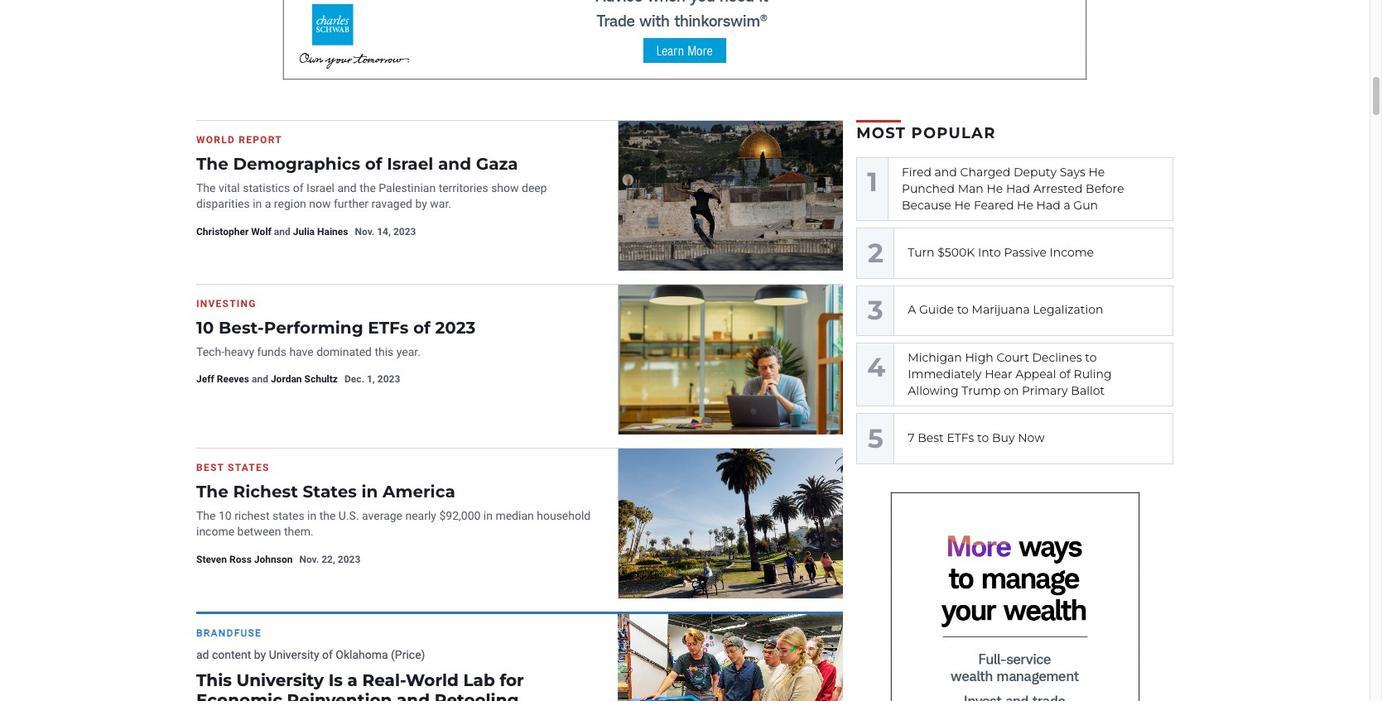 Task type: describe. For each thing, give the bounding box(es) containing it.
income
[[1050, 245, 1094, 260]]

he right feared
[[1017, 198, 1034, 213]]

$500k
[[938, 245, 975, 260]]

in up "average"
[[362, 482, 378, 502]]

u.s.
[[339, 509, 359, 523]]

best inside best states the richest states in america the 10 richest states in the u.s. average nearly $92,000 in median household income between them.
[[196, 462, 224, 474]]

have
[[289, 345, 314, 359]]

legalization
[[1033, 303, 1104, 318]]

further
[[334, 198, 369, 211]]

and left jordan
[[252, 374, 268, 386]]

the inside "world report the demographics of israel and gaza the vital statistics of israel and the palestinian territories show deep disparities in a region now further ravaged by war."
[[360, 181, 376, 195]]

1
[[868, 166, 878, 198]]

gun
[[1074, 198, 1098, 213]]

marijuana
[[972, 303, 1030, 318]]

immediately
[[908, 367, 982, 382]]

4
[[868, 352, 886, 384]]

region
[[274, 198, 306, 211]]

ross
[[229, 554, 252, 566]]

johnson
[[254, 554, 293, 566]]

high
[[965, 350, 994, 365]]

jeff reeves and jordan schultz dec. 1, 2023
[[196, 374, 400, 386]]

allowing
[[908, 383, 959, 398]]

ballot
[[1071, 383, 1105, 398]]

1 horizontal spatial to
[[978, 431, 989, 446]]

trump
[[962, 383, 1001, 398]]

man
[[958, 181, 984, 196]]

deputy
[[1014, 165, 1057, 180]]

disparities
[[196, 198, 250, 211]]

territories
[[439, 181, 488, 195]]

says
[[1060, 165, 1086, 180]]

by
[[415, 198, 427, 211]]

3
[[868, 294, 884, 327]]

average
[[362, 509, 403, 523]]

0 vertical spatial to
[[957, 303, 969, 318]]

tech-
[[196, 345, 224, 359]]

gaza
[[476, 154, 518, 174]]

michigan
[[908, 350, 962, 365]]

statistics
[[243, 181, 290, 195]]

investing 10 best-performing etfs of 2023 tech-heavy funds have dominated this year.
[[196, 298, 476, 359]]

steven ross johnson nov. 22, 2023
[[196, 554, 361, 566]]

jordan
[[271, 374, 302, 386]]

christopher wolf link
[[196, 226, 272, 238]]

america
[[383, 482, 455, 502]]

of up palestinian
[[365, 154, 382, 174]]

best states the richest states in america the 10 richest states in the u.s. average nearly $92,000 in median household income between them.
[[196, 462, 591, 539]]

10 inside the investing 10 best-performing etfs of 2023 tech-heavy funds have dominated this year.
[[196, 318, 214, 338]]

this
[[375, 345, 394, 359]]

show
[[491, 181, 519, 195]]

michigan high court declines to immediately hear appeal of ruling allowing trump on primary ballot
[[908, 350, 1112, 398]]

2023 inside the investing 10 best-performing etfs of 2023 tech-heavy funds have dominated this year.
[[435, 318, 476, 338]]

1 horizontal spatial had
[[1037, 198, 1061, 213]]

on
[[1004, 383, 1019, 398]]

dec.
[[345, 374, 364, 386]]

world report the demographics of israel and gaza the vital statistics of israel and the palestinian territories show deep disparities in a region now further ravaged by war.
[[196, 134, 547, 211]]

court
[[997, 350, 1030, 365]]

investing
[[196, 298, 257, 310]]

performing
[[264, 318, 363, 338]]

now
[[1018, 431, 1045, 446]]

world report link
[[196, 134, 282, 146]]

10 best-performing etfs of 2023 link
[[196, 318, 476, 338]]

steven ross johnson link
[[196, 554, 293, 566]]

the inside best states the richest states in america the 10 richest states in the u.s. average nearly $92,000 in median household income between them.
[[319, 509, 336, 523]]

world
[[196, 134, 235, 146]]

a
[[908, 303, 916, 318]]

fired
[[902, 165, 932, 180]]

christopher wolf and julia haines nov. 14, 2023
[[196, 226, 416, 238]]

turn $500k into passive income
[[908, 245, 1094, 260]]

passive
[[1004, 245, 1047, 260]]

vital
[[219, 181, 240, 195]]

jeff reeves link
[[196, 374, 249, 386]]

a inside "world report the demographics of israel and gaza the vital statistics of israel and the palestinian territories show deep disparities in a region now further ravaged by war."
[[265, 198, 271, 211]]

deep
[[522, 181, 547, 195]]

into
[[978, 245, 1001, 260]]

he up feared
[[987, 181, 1003, 196]]

nearly
[[405, 509, 437, 523]]

best states link
[[196, 462, 270, 474]]

arrested
[[1034, 181, 1083, 196]]

0 vertical spatial states
[[228, 462, 270, 474]]

he down man
[[955, 198, 971, 213]]

income
[[196, 526, 235, 539]]

hear
[[985, 367, 1013, 382]]

reeves
[[217, 374, 249, 386]]

a guide to marijuana legalization
[[908, 303, 1104, 318]]

7 best etfs to buy now
[[908, 431, 1045, 446]]

turn
[[908, 245, 935, 260]]

1 vertical spatial israel
[[307, 181, 335, 195]]

wolf
[[251, 226, 272, 238]]

declines
[[1033, 350, 1082, 365]]

10 inside best states the richest states in america the 10 richest states in the u.s. average nearly $92,000 in median household income between them.
[[219, 509, 232, 523]]



Task type: vqa. For each thing, say whether or not it's contained in the screenshot.


Task type: locate. For each thing, give the bounding box(es) containing it.
the richest states in america image
[[618, 449, 845, 600]]

appeal
[[1016, 367, 1057, 382]]

of down 'declines'
[[1060, 367, 1071, 382]]

1 horizontal spatial etfs
[[947, 431, 975, 446]]

most
[[857, 124, 906, 142]]

1 vertical spatial states
[[303, 482, 357, 502]]

best
[[918, 431, 944, 446], [196, 462, 224, 474]]

before
[[1086, 181, 1124, 196]]

the richest states in america link
[[196, 482, 455, 502]]

the up further in the top of the page
[[360, 181, 376, 195]]

year.
[[397, 345, 421, 359]]

because
[[902, 198, 952, 213]]

the
[[360, 181, 376, 195], [319, 509, 336, 523]]

israel up palestinian
[[387, 154, 434, 174]]

1 vertical spatial the
[[319, 509, 336, 523]]

0 horizontal spatial nov.
[[299, 554, 319, 566]]

the down best states link
[[196, 482, 229, 502]]

1 the from the top
[[196, 154, 229, 174]]

0 horizontal spatial had
[[1006, 181, 1031, 196]]

the demographics of israel and gaza image
[[618, 121, 845, 272]]

fired and charged deputy says he punched man he had arrested before because he feared he had a gun
[[902, 165, 1124, 213]]

states
[[228, 462, 270, 474], [303, 482, 357, 502]]

to up ruling
[[1085, 350, 1097, 365]]

heavy
[[224, 345, 254, 359]]

advertisement region
[[283, 0, 1087, 79], [891, 493, 1140, 702], [196, 612, 844, 702]]

the
[[196, 154, 229, 174], [196, 181, 216, 195], [196, 482, 229, 502], [196, 509, 216, 523]]

had down arrested at right
[[1037, 198, 1061, 213]]

2 the from the top
[[196, 181, 216, 195]]

now
[[309, 198, 331, 211]]

the left u.s.
[[319, 509, 336, 523]]

household
[[537, 509, 591, 523]]

between
[[237, 526, 281, 539]]

etfs left buy
[[947, 431, 975, 446]]

2
[[868, 237, 884, 269]]

to inside michigan high court declines to immediately hear appeal of ruling allowing trump on primary ballot
[[1085, 350, 1097, 365]]

the up income
[[196, 509, 216, 523]]

war.
[[430, 198, 452, 211]]

he
[[1089, 165, 1105, 180], [987, 181, 1003, 196], [955, 198, 971, 213], [1017, 198, 1034, 213]]

report
[[239, 134, 282, 146]]

10
[[196, 318, 214, 338], [219, 509, 232, 523]]

buy
[[992, 431, 1015, 446]]

and right wolf
[[274, 226, 291, 238]]

ravaged
[[372, 198, 413, 211]]

punched
[[902, 181, 955, 196]]

3 the from the top
[[196, 482, 229, 502]]

christopher
[[196, 226, 249, 238]]

steven
[[196, 554, 227, 566]]

2023
[[393, 226, 416, 238], [435, 318, 476, 338], [378, 374, 400, 386], [338, 554, 361, 566]]

5
[[868, 423, 884, 455]]

israel up now on the left of the page
[[307, 181, 335, 195]]

1 horizontal spatial 10
[[219, 509, 232, 523]]

feared
[[974, 198, 1014, 213]]

1 horizontal spatial best
[[918, 431, 944, 446]]

schultz
[[304, 374, 338, 386]]

a inside fired and charged deputy says he punched man he had arrested before because he feared he had a gun
[[1064, 198, 1071, 213]]

0 vertical spatial nov.
[[355, 226, 375, 238]]

$92,000
[[439, 509, 481, 523]]

1 horizontal spatial a
[[1064, 198, 1071, 213]]

median
[[496, 509, 534, 523]]

1 horizontal spatial israel
[[387, 154, 434, 174]]

2 a from the left
[[1064, 198, 1071, 213]]

to right guide on the top right of the page
[[957, 303, 969, 318]]

he up before
[[1089, 165, 1105, 180]]

1 vertical spatial nov.
[[299, 554, 319, 566]]

22,
[[322, 554, 335, 566]]

richest
[[233, 482, 298, 502]]

nov. left 22,
[[299, 554, 319, 566]]

and up territories
[[438, 154, 471, 174]]

0 horizontal spatial israel
[[307, 181, 335, 195]]

1 horizontal spatial states
[[303, 482, 357, 502]]

states
[[273, 509, 305, 523]]

jeff
[[196, 374, 214, 386]]

richest
[[235, 509, 270, 523]]

and up further in the top of the page
[[338, 181, 357, 195]]

0 horizontal spatial a
[[265, 198, 271, 211]]

had down the 'deputy'
[[1006, 181, 1031, 196]]

a left gun
[[1064, 198, 1071, 213]]

1 vertical spatial to
[[1085, 350, 1097, 365]]

2 vertical spatial to
[[978, 431, 989, 446]]

0 horizontal spatial 10
[[196, 318, 214, 338]]

1 horizontal spatial nov.
[[355, 226, 375, 238]]

10 up income
[[219, 509, 232, 523]]

a
[[265, 198, 271, 211], [1064, 198, 1071, 213]]

a down statistics
[[265, 198, 271, 211]]

0 horizontal spatial to
[[957, 303, 969, 318]]

charged
[[960, 165, 1011, 180]]

jordan schultz link
[[271, 374, 338, 386]]

of up region
[[293, 181, 304, 195]]

states up richest
[[228, 462, 270, 474]]

the down world
[[196, 154, 229, 174]]

1 vertical spatial 10
[[219, 509, 232, 523]]

julia haines link
[[293, 226, 348, 238]]

best right 7 on the right bottom of the page
[[918, 431, 944, 446]]

of
[[365, 154, 382, 174], [293, 181, 304, 195], [413, 318, 431, 338], [1060, 367, 1071, 382]]

1 vertical spatial best
[[196, 462, 224, 474]]

nov. left 14,
[[355, 226, 375, 238]]

primary
[[1022, 383, 1068, 398]]

1,
[[367, 374, 375, 386]]

to left buy
[[978, 431, 989, 446]]

0 horizontal spatial etfs
[[368, 318, 409, 338]]

ruling
[[1074, 367, 1112, 382]]

best up income
[[196, 462, 224, 474]]

10 best-performing etfs of 2023 image
[[618, 285, 845, 436]]

0 vertical spatial israel
[[387, 154, 434, 174]]

0 horizontal spatial the
[[319, 509, 336, 523]]

1 vertical spatial etfs
[[947, 431, 975, 446]]

0 horizontal spatial states
[[228, 462, 270, 474]]

in down statistics
[[253, 198, 262, 211]]

10 up tech-
[[196, 318, 214, 338]]

14,
[[377, 226, 391, 238]]

0 vertical spatial etfs
[[368, 318, 409, 338]]

0 vertical spatial 10
[[196, 318, 214, 338]]

dominated
[[317, 345, 372, 359]]

of inside the investing 10 best-performing etfs of 2023 tech-heavy funds have dominated this year.
[[413, 318, 431, 338]]

states up u.s.
[[303, 482, 357, 502]]

julia
[[293, 226, 315, 238]]

investing link
[[196, 298, 257, 310]]

0 vertical spatial had
[[1006, 181, 1031, 196]]

of up year.
[[413, 318, 431, 338]]

in left median
[[484, 509, 493, 523]]

1 vertical spatial had
[[1037, 198, 1061, 213]]

1 a from the left
[[265, 198, 271, 211]]

and inside fired and charged deputy says he punched man he had arrested before because he feared he had a gun
[[935, 165, 957, 180]]

funds
[[257, 345, 287, 359]]

haines
[[317, 226, 348, 238]]

and up "punched"
[[935, 165, 957, 180]]

etfs up this on the left of page
[[368, 318, 409, 338]]

and
[[438, 154, 471, 174], [935, 165, 957, 180], [338, 181, 357, 195], [274, 226, 291, 238], [252, 374, 268, 386]]

0 vertical spatial best
[[918, 431, 944, 446]]

1 horizontal spatial the
[[360, 181, 376, 195]]

2 horizontal spatial to
[[1085, 350, 1097, 365]]

0 vertical spatial the
[[360, 181, 376, 195]]

popular
[[912, 124, 996, 142]]

most popular
[[857, 124, 996, 142]]

the left vital
[[196, 181, 216, 195]]

in inside "world report the demographics of israel and gaza the vital statistics of israel and the palestinian territories show deep disparities in a region now further ravaged by war."
[[253, 198, 262, 211]]

guide
[[920, 303, 954, 318]]

israel
[[387, 154, 434, 174], [307, 181, 335, 195]]

in up them.
[[307, 509, 317, 523]]

of inside michigan high court declines to immediately hear appeal of ruling allowing trump on primary ballot
[[1060, 367, 1071, 382]]

demographics
[[233, 154, 360, 174]]

etfs inside the investing 10 best-performing etfs of 2023 tech-heavy funds have dominated this year.
[[368, 318, 409, 338]]

4 the from the top
[[196, 509, 216, 523]]

nov.
[[355, 226, 375, 238], [299, 554, 319, 566]]

0 horizontal spatial best
[[196, 462, 224, 474]]



